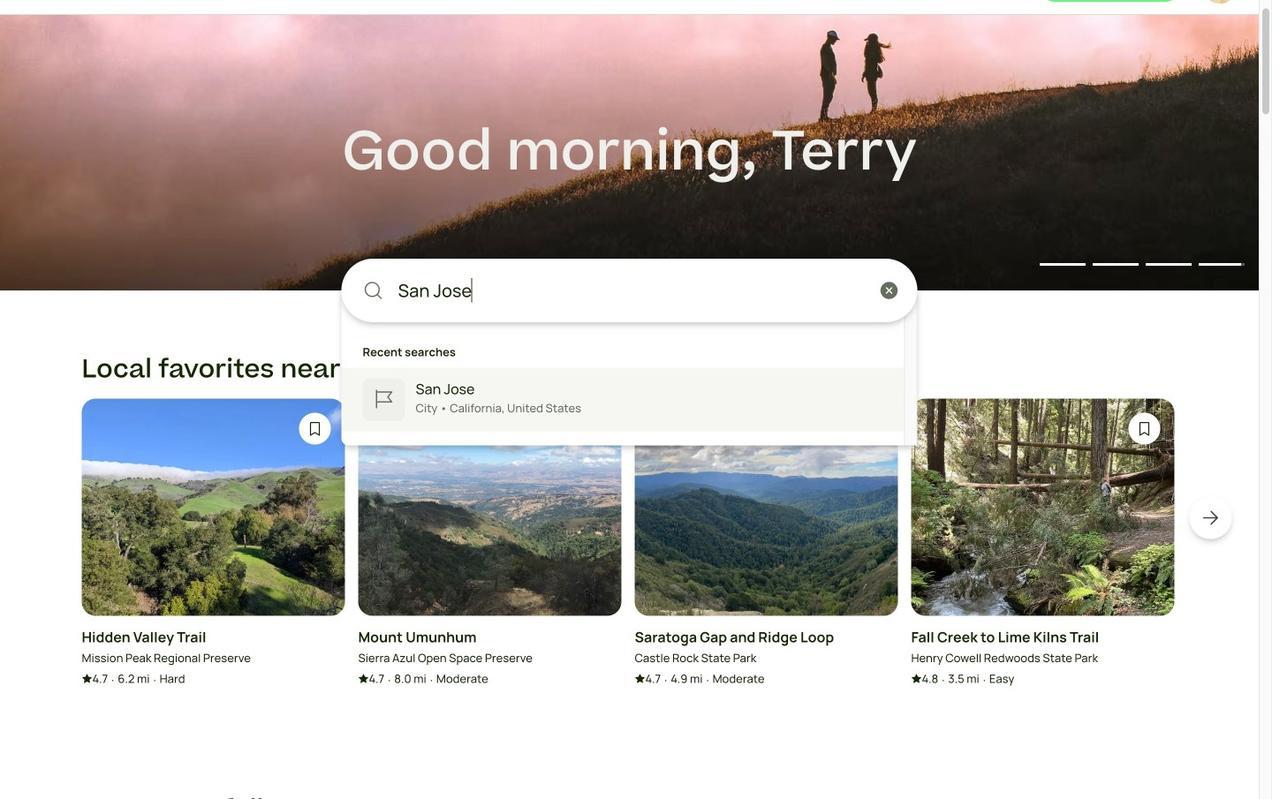 Task type: locate. For each thing, give the bounding box(es) containing it.
next image
[[1201, 508, 1222, 529]]

None search field
[[342, 259, 918, 446]]

add to list image
[[306, 420, 324, 438], [860, 420, 877, 438], [1136, 420, 1154, 438]]

2 horizontal spatial add to list image
[[1136, 420, 1154, 438]]

show slide 4 image
[[1200, 263, 1243, 266]]

2 add to list image from the left
[[860, 420, 877, 438]]

1 horizontal spatial add to list image
[[860, 420, 877, 438]]

dialog
[[0, 0, 1273, 800]]

0 horizontal spatial add to list image
[[306, 420, 324, 438]]



Task type: describe. For each thing, give the bounding box(es) containing it.
bright orange sandstone turrets and mesas adorn the hilltops surroundings a sandy valley dotted with green pine trees and low shrubs. image
[[0, 15, 1260, 291]]

show slide 2 image
[[1093, 263, 1139, 266]]

show slide 1 image
[[1040, 263, 1086, 266]]

add to list image
[[583, 420, 601, 438]]

show slide 3 image
[[1147, 263, 1192, 266]]

3 add to list image from the left
[[1136, 420, 1154, 438]]

clear image
[[879, 280, 900, 301]]

1 add to list image from the left
[[306, 420, 324, 438]]

Search by city, park, or trail name field
[[398, 278, 870, 304]]



Task type: vqa. For each thing, say whether or not it's contained in the screenshot.
bright orange sandstone turrets and mesas adorn the hilltops surroundings a sandy valley dotted with green pine trees and low shrubs. image
yes



